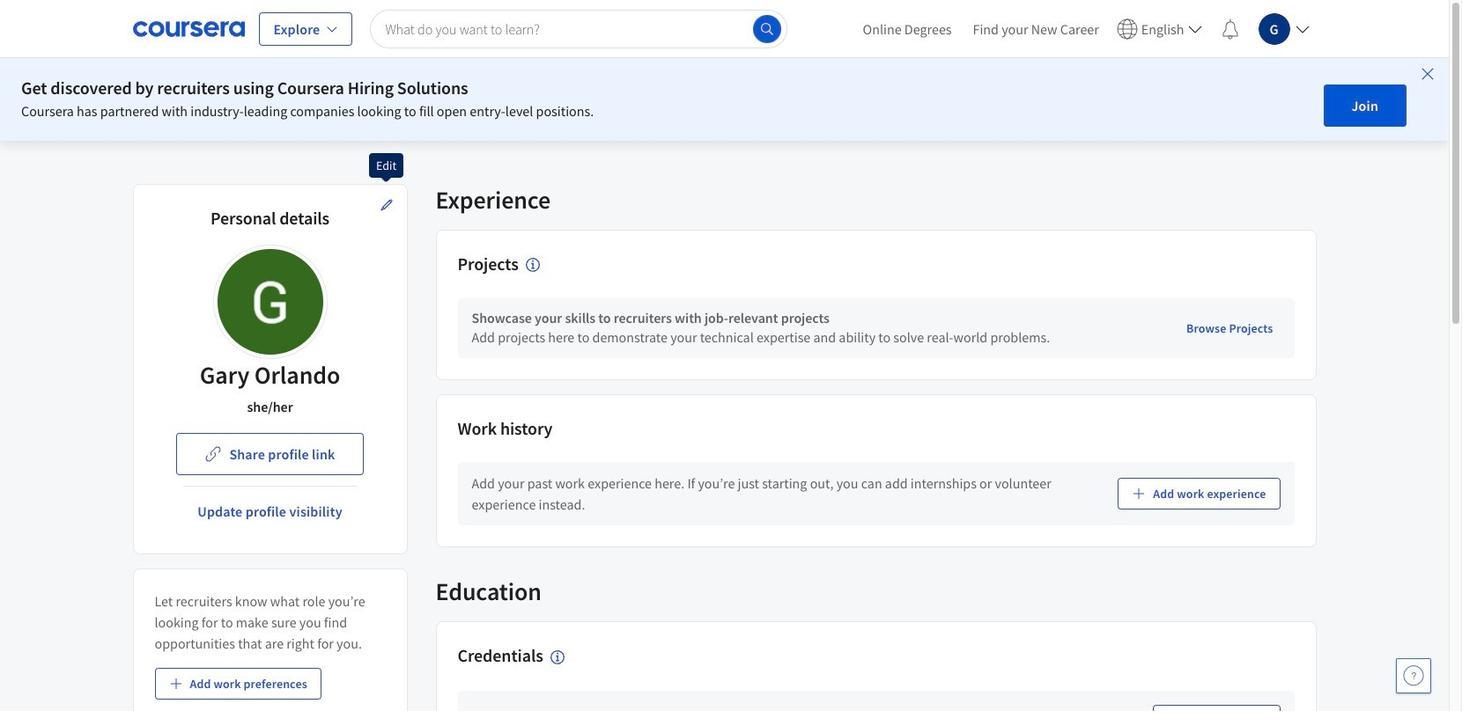 Task type: describe. For each thing, give the bounding box(es) containing it.
information about the projects section image
[[526, 258, 540, 272]]

help center image
[[1403, 666, 1425, 687]]



Task type: locate. For each thing, give the bounding box(es) containing it.
edit personal details. image
[[379, 198, 393, 212]]

What do you want to learn? text field
[[370, 9, 787, 48]]

profile photo image
[[217, 249, 323, 355]]

coursera image
[[133, 15, 244, 43]]

information about credentials section image
[[550, 651, 564, 665]]

None search field
[[370, 9, 787, 48]]



Task type: vqa. For each thing, say whether or not it's contained in the screenshot.
Edit personal details. image
yes



